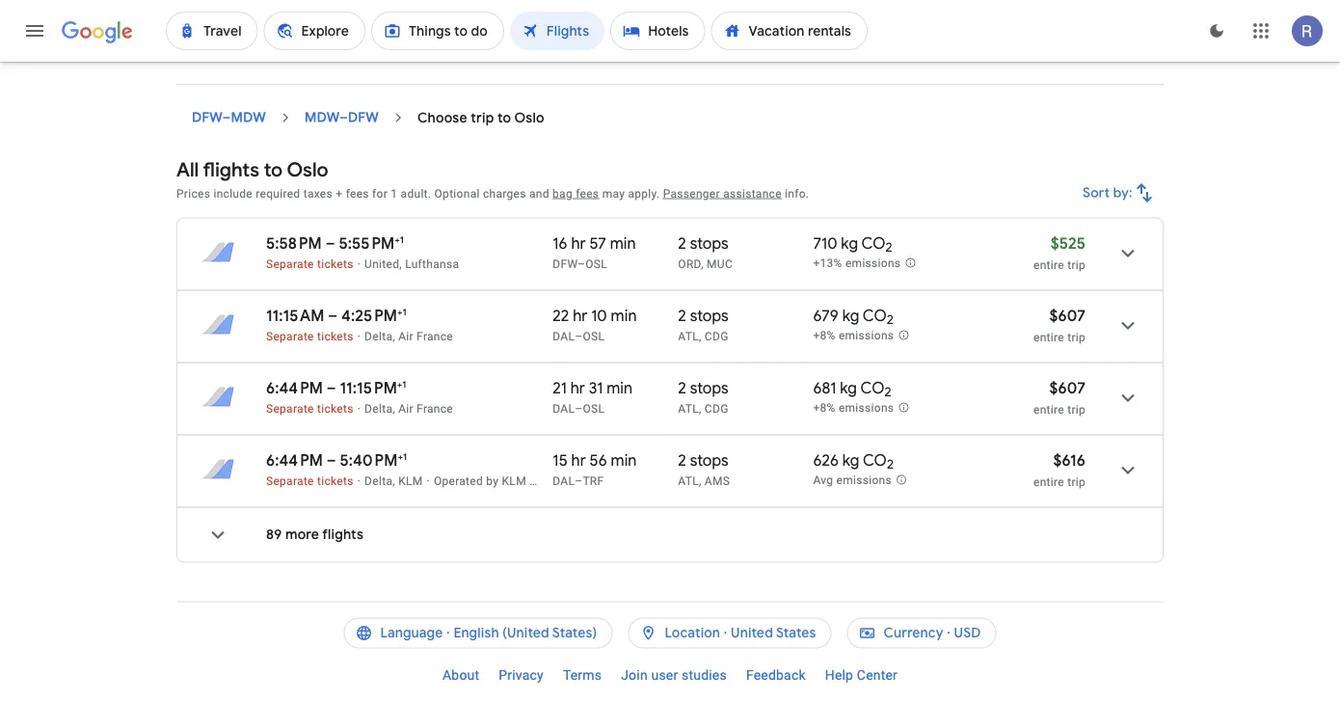 Task type: describe. For each thing, give the bounding box(es) containing it.
min for 16 hr 57 min
[[610, 234, 636, 254]]

united states
[[731, 625, 816, 642]]

france for 4:25 pm
[[417, 330, 453, 343]]

Arrival time: 5:40 PM on  Tuesday, February 6. text field
[[340, 451, 407, 471]]

price button
[[564, 23, 642, 54]]

+ for 5:40 pm
[[398, 451, 403, 463]]

trip right choose
[[471, 109, 494, 127]]

operated by klm cityhopper
[[434, 474, 588, 488]]

entire for 626
[[1034, 475, 1065, 489]]

adult.
[[401, 187, 431, 201]]

57
[[590, 234, 607, 254]]

$616
[[1053, 451, 1086, 471]]

separate for 5:55 pm
[[266, 257, 314, 271]]

11:15 am
[[266, 306, 325, 326]]

trip for 710
[[1068, 258, 1086, 272]]

osl for 10
[[583, 330, 605, 343]]

choose trip to oslo
[[418, 109, 544, 127]]

delta, for 4:25 pm
[[365, 330, 395, 343]]

center
[[857, 668, 898, 684]]

 image for 5:40 pm
[[357, 474, 361, 488]]

studies
[[682, 668, 727, 684]]

english (united states)
[[454, 625, 597, 642]]

muc
[[707, 257, 733, 271]]

filters
[[232, 29, 270, 47]]

5:40 pm
[[340, 451, 398, 471]]

help center link
[[816, 661, 907, 691]]

710
[[813, 234, 838, 254]]

layover (1 of 2) is a 40 min layover at hartsfield-jackson atlanta international airport in atlanta. layover (2 of 2) is a 3 hr 30 min layover at amsterdam airport schiphol in amsterdam. element
[[678, 473, 804, 489]]

0 horizontal spatial dfw
[[192, 109, 222, 127]]

co for 679
[[863, 306, 887, 326]]

kg for 679
[[842, 306, 860, 326]]

$616 entire trip
[[1034, 451, 1086, 489]]

2 inside 2 stops ord , muc
[[678, 234, 686, 254]]

6:44 pm – 11:15 pm + 1
[[266, 379, 407, 398]]

Arrival time: 11:15 PM on  Tuesday, February 6. text field
[[340, 379, 407, 398]]

dal for 15
[[553, 474, 575, 488]]

2 inside 2 stops atl , ams
[[678, 451, 686, 471]]

delta, klm
[[365, 474, 423, 488]]

layover (1 of 2) is a 1 hr 1 min layover at o'hare international airport in chicago. layover (2 of 2) is a 2 hr 45 min layover at munich international airport in munich. element
[[678, 257, 804, 272]]

1 fees from the left
[[346, 187, 369, 201]]

privacy
[[499, 668, 544, 684]]

1 horizontal spatial dfw
[[348, 109, 379, 127]]

airlines
[[393, 29, 441, 47]]

air for 11:15 pm
[[398, 402, 414, 416]]

681 kg co 2
[[813, 379, 892, 401]]

privacy link
[[489, 661, 553, 691]]

bag fees button
[[553, 187, 599, 201]]

operated
[[434, 474, 483, 488]]

states)
[[552, 625, 597, 642]]

2 klm from the left
[[502, 474, 526, 488]]

10
[[591, 306, 607, 326]]

delta, for 5:40 pm
[[365, 474, 395, 488]]

bags
[[493, 29, 524, 47]]

(united
[[503, 625, 550, 642]]

charges
[[483, 187, 526, 201]]

all flights to oslo main content
[[176, 101, 1164, 579]]

all filters
[[213, 29, 270, 47]]

2 stops flight. element for 16 hr 57 min
[[678, 234, 729, 257]]

prices include required taxes + fees for 1 adult. optional charges and bag fees may apply. passenger assistance
[[176, 187, 782, 201]]

+8% emissions for 679
[[813, 330, 894, 343]]

by:
[[1114, 185, 1133, 202]]

co for 710
[[862, 234, 886, 254]]

to for trip
[[498, 109, 511, 127]]

, for 15 hr 56 min
[[699, 474, 702, 488]]

– inside the 16 hr 57 min dfw – osl
[[578, 257, 586, 271]]

2 stops atl , cdg for 21 hr 31 min
[[678, 379, 729, 416]]

$607 entire trip for 679
[[1034, 306, 1086, 344]]

Departure time: 11:15 AM. text field
[[266, 306, 325, 326]]

1 for 5:40 pm
[[403, 451, 407, 463]]

currency
[[884, 625, 944, 642]]

taxes
[[303, 187, 333, 201]]

$607 for 681
[[1050, 379, 1086, 398]]

2 inside 681 kg co 2
[[885, 384, 892, 401]]

2 stops flight. element for 22 hr 10 min
[[678, 306, 729, 329]]

bags button
[[481, 23, 557, 54]]

1 right for
[[391, 187, 398, 201]]

required
[[256, 187, 300, 201]]

6:44 pm for 5:40 pm
[[266, 451, 323, 471]]

leaves dallas/fort worth international airport at 5:58 pm on monday, february 5 and arrives at oslo airport at 5:55 pm on tuesday, february 6. element
[[266, 234, 404, 254]]

stops for 22 hr 10 min
[[690, 306, 729, 326]]

22 hr 10 min dal – osl
[[553, 306, 637, 343]]

+8% for 679
[[813, 330, 836, 343]]

2 stops atl , cdg for 22 hr 10 min
[[678, 306, 729, 343]]

co for 681
[[861, 379, 885, 398]]

5:58 pm
[[266, 234, 322, 254]]

mdw – dfw
[[305, 109, 379, 127]]

join
[[621, 668, 648, 684]]

22
[[553, 306, 569, 326]]

 image for 5:55 pm
[[357, 257, 361, 271]]

min for 22 hr 10 min
[[611, 306, 637, 326]]

emissions for 681
[[839, 402, 894, 415]]

trf
[[583, 474, 604, 488]]

4:25 pm
[[341, 306, 397, 326]]

 image for 4:25 pm
[[357, 330, 361, 343]]

kg for 626
[[843, 451, 860, 471]]

2 down ord
[[678, 306, 686, 326]]

710 kg co 2
[[813, 234, 893, 256]]

6:44 pm for 11:15 pm
[[266, 379, 323, 398]]

all for all flights to oslo
[[176, 158, 199, 182]]

2 stops ord , muc
[[678, 234, 733, 271]]

avg emissions
[[813, 474, 892, 488]]

more
[[285, 527, 319, 544]]

11:15 am – 4:25 pm + 1
[[266, 306, 407, 326]]

sort
[[1083, 185, 1110, 202]]

15 hr 56 min dal – trf
[[553, 451, 637, 488]]

hr for 22
[[573, 306, 588, 326]]

flight details. leaves dallas love field airport at 6:44 pm on monday, february 5 and arrives at oslo airport at 11:15 pm on tuesday, february 6. image
[[1105, 375, 1151, 421]]

2 inside 626 kg co 2
[[887, 457, 894, 473]]

united
[[731, 625, 773, 642]]

feedback
[[746, 668, 806, 684]]

entire for 681
[[1034, 403, 1065, 417]]

layover (1 of 2) is a 2 hr 37 min layover at hartsfield-jackson atlanta international airport in atlanta. layover (2 of 2) is a 6 hr 55 min layover at paris charles de gaulle airport in paris. element
[[678, 329, 804, 344]]

0 vertical spatial flights
[[203, 158, 259, 182]]

entire for 710
[[1034, 258, 1065, 272]]

$525
[[1051, 234, 1086, 254]]

airlines button
[[381, 23, 474, 54]]

hr for 21
[[571, 379, 585, 398]]

tickets for 5:40 pm
[[317, 474, 354, 488]]

21
[[553, 379, 567, 398]]

607 US dollars text field
[[1050, 379, 1086, 398]]

1 mdw from the left
[[231, 109, 266, 127]]

679 kg co 2
[[813, 306, 894, 329]]

+8% emissions for 681
[[813, 402, 894, 415]]

flight details. leaves dallas love field airport at 11:15 am on monday, february 5 and arrives at oslo airport at 4:25 pm on tuesday, february 6. image
[[1105, 303, 1151, 349]]

optional
[[435, 187, 480, 201]]

stops
[[304, 29, 340, 47]]

by
[[486, 474, 499, 488]]

kg for 681
[[840, 379, 857, 398]]

assistance
[[723, 187, 782, 201]]

dfw inside the 16 hr 57 min dfw – osl
[[553, 257, 578, 271]]

2 mdw from the left
[[305, 109, 340, 127]]

delta, air france for 11:15 pm
[[365, 402, 453, 416]]

terms
[[563, 668, 602, 684]]

tickets for 4:25 pm
[[317, 330, 354, 343]]

france for 11:15 pm
[[417, 402, 453, 416]]

emissions for 710
[[846, 257, 901, 271]]

to for flights
[[264, 158, 283, 182]]

atl for 22 hr 10 min
[[678, 330, 699, 343]]

separate for 4:25 pm
[[266, 330, 314, 343]]



Task type: locate. For each thing, give the bounding box(es) containing it.
,
[[701, 257, 704, 271], [699, 330, 702, 343], [699, 402, 702, 416], [699, 474, 702, 488]]

1 2 stops flight. element from the top
[[678, 234, 729, 257]]

trip down $616
[[1068, 475, 1086, 489]]

2 separate tickets from the top
[[266, 330, 354, 343]]

1 right 11:15 pm on the left bottom
[[402, 379, 407, 391]]

min inside 22 hr 10 min dal – osl
[[611, 306, 637, 326]]

1 inside 5:58 pm – 5:55 pm + 1
[[400, 234, 404, 246]]

united, lufthansa
[[365, 257, 459, 271]]

5:55 pm
[[339, 234, 395, 254]]

2 up layover (1 of 2) is a 40 min layover at hartsfield-jackson atlanta international airport in atlanta. layover (2 of 2) is a 3 hr 30 min layover at amsterdam airport schiphol in amsterdam. element
[[678, 451, 686, 471]]

+ up 'delta, klm'
[[398, 451, 403, 463]]

atl for 21 hr 31 min
[[678, 402, 699, 416]]

1 vertical spatial departure time: 6:44 pm. text field
[[266, 451, 323, 471]]

2 +8% from the top
[[813, 402, 836, 415]]

, inside 2 stops atl , ams
[[699, 474, 702, 488]]

delta, down arrival time: 5:40 pm on  tuesday, february 6. text field
[[365, 474, 395, 488]]

language
[[380, 625, 443, 642]]

1 separate from the top
[[266, 257, 314, 271]]

1 klm from the left
[[398, 474, 423, 488]]

times button
[[649, 23, 732, 54]]

$607 for 679
[[1050, 306, 1086, 326]]

layover (1 of 2) is a 55 min layover at hartsfield-jackson atlanta international airport in atlanta. layover (2 of 2) is a 7 hr 30 min layover at paris charles de gaulle airport in paris. element
[[678, 401, 804, 417]]

6:44 pm left 5:40 pm
[[266, 451, 323, 471]]

2 stops flight. element
[[678, 234, 729, 257], [678, 306, 729, 329], [678, 379, 729, 401], [678, 451, 729, 473]]

4 separate tickets from the top
[[266, 474, 354, 488]]

+ up united,
[[395, 234, 400, 246]]

1 inside 11:15 am – 4:25 pm + 1
[[403, 306, 407, 318]]

air down arrival time: 4:25 pm on  tuesday, february 6. text field
[[398, 330, 414, 343]]

89
[[266, 527, 282, 544]]

Departure time: 5:58 PM. text field
[[266, 234, 322, 254]]

fees
[[346, 187, 369, 201], [576, 187, 599, 201]]

kg for 710
[[841, 234, 858, 254]]

+ inside 6:44 pm – 11:15 pm + 1
[[397, 379, 402, 391]]

89 more flights image
[[195, 512, 241, 558]]

1 atl from the top
[[678, 330, 699, 343]]

 image
[[357, 257, 361, 271], [357, 402, 361, 416]]

2 up ord
[[678, 234, 686, 254]]

$607 left flight details. leaves dallas love field airport at 11:15 am on monday, february 5 and arrives at oslo airport at 4:25 pm on tuesday, february 6. icon
[[1050, 306, 1086, 326]]

emissions
[[846, 257, 901, 271], [839, 330, 894, 343], [839, 402, 894, 415], [837, 474, 892, 488]]

0 vertical spatial dal
[[553, 330, 575, 343]]

1 vertical spatial osl
[[583, 330, 605, 343]]

delta, for 11:15 pm
[[365, 402, 395, 416]]

dfw – mdw
[[192, 109, 266, 127]]

co inside '710 kg co 2'
[[862, 234, 886, 254]]

trip down $607 text box
[[1068, 403, 1086, 417]]

hr inside the 16 hr 57 min dfw – osl
[[571, 234, 586, 254]]

trip for 626
[[1068, 475, 1086, 489]]

1 cdg from the top
[[705, 330, 729, 343]]

atl inside 2 stops atl , ams
[[678, 474, 699, 488]]

31
[[589, 379, 603, 398]]

oslo for choose trip to oslo
[[514, 109, 544, 127]]

2  image from the top
[[357, 402, 361, 416]]

+13% emissions
[[813, 257, 901, 271]]

626
[[813, 451, 839, 471]]

and
[[529, 187, 549, 201]]

flight details. leaves dallas love field airport at 6:44 pm on monday, february 5 and arrives at torp sandefjord airport at 5:40 pm on tuesday, february 6. image
[[1105, 447, 1151, 494]]

+ inside 5:58 pm – 5:55 pm + 1
[[395, 234, 400, 246]]

emissions for 679
[[839, 330, 894, 343]]

1 for 4:25 pm
[[403, 306, 407, 318]]

tickets for 11:15 pm
[[317, 402, 354, 416]]

2 up +13% emissions
[[886, 240, 893, 256]]

2 dal from the top
[[553, 402, 575, 416]]

2 stops atl , cdg down ord
[[678, 306, 729, 343]]

co up avg emissions
[[863, 451, 887, 471]]

all
[[213, 29, 229, 47], [176, 158, 199, 182]]

2 2 stops atl , cdg from the top
[[678, 379, 729, 416]]

atl
[[678, 330, 699, 343], [678, 402, 699, 416], [678, 474, 699, 488]]

2 atl from the top
[[678, 402, 699, 416]]

min inside 21 hr 31 min dal – osl
[[607, 379, 633, 398]]

france
[[417, 330, 453, 343], [417, 402, 453, 416]]

join user studies
[[621, 668, 727, 684]]

0 horizontal spatial to
[[264, 158, 283, 182]]

dal inside 22 hr 10 min dal – osl
[[553, 330, 575, 343]]

join user studies link
[[612, 661, 737, 691]]

separate tickets
[[266, 257, 354, 271], [266, 330, 354, 343], [266, 402, 354, 416], [266, 474, 354, 488]]

hr right the 16
[[571, 234, 586, 254]]

 image
[[357, 330, 361, 343], [357, 474, 361, 488]]

$525 entire trip
[[1034, 234, 1086, 272]]

dal down 22
[[553, 330, 575, 343]]

0 vertical spatial air
[[398, 330, 414, 343]]

1
[[391, 187, 398, 201], [400, 234, 404, 246], [403, 306, 407, 318], [402, 379, 407, 391], [403, 451, 407, 463]]

about
[[443, 668, 480, 684]]

emissions button
[[739, 23, 847, 54]]

, for 22 hr 10 min
[[699, 330, 702, 343]]

co up +13% emissions
[[862, 234, 886, 254]]

2 $607 from the top
[[1050, 379, 1086, 398]]

6:44 pm down departure time: 11:15 am. text field
[[266, 379, 323, 398]]

1  image from the top
[[357, 330, 361, 343]]

connecting
[[866, 29, 941, 47]]

choose
[[418, 109, 468, 127]]

kg right 679
[[842, 306, 860, 326]]

co right 679
[[863, 306, 887, 326]]

terms link
[[553, 661, 612, 691]]

total duration 21 hr 31 min. element
[[553, 379, 678, 401]]

2 $607 entire trip from the top
[[1034, 379, 1086, 417]]

1 +8% from the top
[[813, 330, 836, 343]]

0 vertical spatial delta, air france
[[365, 330, 453, 343]]

0 vertical spatial +8% emissions
[[813, 330, 894, 343]]

1 vertical spatial dal
[[553, 402, 575, 416]]

0 horizontal spatial mdw
[[231, 109, 266, 127]]

delta,
[[365, 330, 395, 343], [365, 402, 395, 416], [365, 474, 395, 488]]

3 dal from the top
[[553, 474, 575, 488]]

entire for 679
[[1034, 331, 1065, 344]]

2 delta, air france from the top
[[365, 402, 453, 416]]

all flights to oslo
[[176, 158, 328, 182]]

0 vertical spatial departure time: 6:44 pm. text field
[[266, 379, 323, 398]]

0 vertical spatial france
[[417, 330, 453, 343]]

, down ord
[[699, 330, 702, 343]]

1 vertical spatial all
[[176, 158, 199, 182]]

stops up layover (1 of 2) is a 2 hr 37 min layover at hartsfield-jackson atlanta international airport in atlanta. layover (2 of 2) is a 6 hr 55 min layover at paris charles de gaulle airport in paris. element
[[690, 306, 729, 326]]

hr inside 21 hr 31 min dal – osl
[[571, 379, 585, 398]]

trip for 681
[[1068, 403, 1086, 417]]

departure time: 6:44 pm. text field down departure time: 11:15 am. text field
[[266, 379, 323, 398]]

– inside 15 hr 56 min dal – trf
[[575, 474, 583, 488]]

all filters button
[[176, 23, 285, 54]]

min for 15 hr 56 min
[[611, 451, 637, 471]]

2 air from the top
[[398, 402, 414, 416]]

dal for 21
[[553, 402, 575, 416]]

0 vertical spatial  image
[[357, 257, 361, 271]]

separate down the 11:15 am
[[266, 330, 314, 343]]

osl inside 22 hr 10 min dal – osl
[[583, 330, 605, 343]]

hr left 10
[[573, 306, 588, 326]]

0 vertical spatial delta,
[[365, 330, 395, 343]]

leaves dallas love field airport at 6:44 pm on monday, february 5 and arrives at oslo airport at 11:15 pm on tuesday, february 6. element
[[266, 379, 407, 398]]

0 vertical spatial osl
[[586, 257, 607, 271]]

, up 2 stops atl , ams
[[699, 402, 702, 416]]

1 vertical spatial cdg
[[705, 402, 729, 416]]

1 delta, from the top
[[365, 330, 395, 343]]

1 vertical spatial  image
[[357, 474, 361, 488]]

separate tickets for 5:40 pm
[[266, 474, 354, 488]]

0 vertical spatial to
[[498, 109, 511, 127]]

2 stops flight. element up ams
[[678, 451, 729, 473]]

1 vertical spatial +8%
[[813, 402, 836, 415]]

kg up avg emissions
[[843, 451, 860, 471]]

1 departure time: 6:44 pm. text field from the top
[[266, 379, 323, 398]]

0 vertical spatial oslo
[[514, 109, 544, 127]]

kg inside 681 kg co 2
[[840, 379, 857, 398]]

2 entire from the top
[[1034, 331, 1065, 344]]

4 tickets from the top
[[317, 474, 354, 488]]

oslo for all flights to oslo
[[287, 158, 328, 182]]

$607 entire trip up $607 text box
[[1034, 306, 1086, 344]]

1 vertical spatial 6:44 pm
[[266, 451, 323, 471]]

flights up include
[[203, 158, 259, 182]]

2 vertical spatial atl
[[678, 474, 699, 488]]

min for 21 hr 31 min
[[607, 379, 633, 398]]

1 vertical spatial air
[[398, 402, 414, 416]]

france down lufthansa
[[417, 330, 453, 343]]

626 kg co 2
[[813, 451, 894, 473]]

tickets for 5:55 pm
[[317, 257, 354, 271]]

cdg up 2 stops atl , ams
[[705, 402, 729, 416]]

2 france from the top
[[417, 402, 453, 416]]

dal inside 15 hr 56 min dal – trf
[[553, 474, 575, 488]]

1 france from the top
[[417, 330, 453, 343]]

607 US dollars text field
[[1050, 306, 1086, 326]]

1 vertical spatial delta, air france
[[365, 402, 453, 416]]

2 delta, from the top
[[365, 402, 395, 416]]

1 inside 6:44 pm – 11:15 pm + 1
[[402, 379, 407, 391]]

emissions down 681 kg co 2
[[839, 402, 894, 415]]

air for 4:25 pm
[[398, 330, 414, 343]]

1 for 11:15 pm
[[402, 379, 407, 391]]

Departure time: 6:44 PM. text field
[[266, 379, 323, 398], [266, 451, 323, 471]]

separate for 11:15 pm
[[266, 402, 314, 416]]

21 hr 31 min dal – osl
[[553, 379, 633, 416]]

dal inside 21 hr 31 min dal – osl
[[553, 402, 575, 416]]

kg inside the "679 kg co 2"
[[842, 306, 860, 326]]

1 vertical spatial $607
[[1050, 379, 1086, 398]]

min right 31
[[607, 379, 633, 398]]

change appearance image
[[1194, 8, 1240, 54]]

+ for 4:25 pm
[[397, 306, 403, 318]]

1 vertical spatial oslo
[[287, 158, 328, 182]]

0 horizontal spatial fees
[[346, 187, 369, 201]]

min right 57
[[610, 234, 636, 254]]

co right the 681
[[861, 379, 885, 398]]

include
[[214, 187, 253, 201]]

hr right the 15
[[571, 451, 586, 471]]

min
[[610, 234, 636, 254], [611, 306, 637, 326], [607, 379, 633, 398], [611, 451, 637, 471]]

89 more flights
[[266, 527, 364, 544]]

trip down the $525 text field
[[1068, 258, 1086, 272]]

1 tickets from the top
[[317, 257, 354, 271]]

0 vertical spatial atl
[[678, 330, 699, 343]]

flight details. leaves dallas/fort worth international airport at 5:58 pm on monday, february 5 and arrives at oslo airport at 5:55 pm on tuesday, february 6. image
[[1105, 230, 1151, 277]]

hr for 15
[[571, 451, 586, 471]]

1 +8% emissions from the top
[[813, 330, 894, 343]]

all up prices
[[176, 158, 199, 182]]

stops button
[[293, 23, 373, 54]]

2 stops flight. element up ord
[[678, 234, 729, 257]]

kg right the 681
[[840, 379, 857, 398]]

separate tickets down "6:44 pm – 5:40 pm + 1"
[[266, 474, 354, 488]]

0 vertical spatial  image
[[357, 330, 361, 343]]

feedback link
[[737, 661, 816, 691]]

entire inside "$616 entire trip"
[[1034, 475, 1065, 489]]

hr inside 15 hr 56 min dal – trf
[[571, 451, 586, 471]]

to up required
[[264, 158, 283, 182]]

flights
[[203, 158, 259, 182], [322, 527, 364, 544]]

min right '56'
[[611, 451, 637, 471]]

stops for 15 hr 56 min
[[690, 451, 729, 471]]

1 horizontal spatial all
[[213, 29, 229, 47]]

delta, air france for 4:25 pm
[[365, 330, 453, 343]]

+8% down the 681
[[813, 402, 836, 415]]

all left filters on the top left
[[213, 29, 229, 47]]

delta, air france down 'arrival time: 11:15 pm on  tuesday, february 6.' text field
[[365, 402, 453, 416]]

0 horizontal spatial all
[[176, 158, 199, 182]]

emissions for 626
[[837, 474, 892, 488]]

2 stops atl , cdg
[[678, 306, 729, 343], [678, 379, 729, 416]]

2  image from the top
[[357, 474, 361, 488]]

about link
[[433, 661, 489, 691]]

atl up 2 stops atl , ams
[[678, 402, 699, 416]]

1 horizontal spatial mdw
[[305, 109, 340, 127]]

2 tickets from the top
[[317, 330, 354, 343]]

1  image from the top
[[357, 257, 361, 271]]

3 stops from the top
[[690, 379, 729, 398]]

1 dal from the top
[[553, 330, 575, 343]]

osl down 57
[[586, 257, 607, 271]]

dal down 21
[[553, 402, 575, 416]]

3 entire from the top
[[1034, 403, 1065, 417]]

atl left ams
[[678, 474, 699, 488]]

dfw down the 16
[[553, 257, 578, 271]]

sort by: button
[[1075, 170, 1164, 216]]

tickets down 5:58 pm – 5:55 pm + 1
[[317, 257, 354, 271]]

emissions down 626 kg co 2
[[837, 474, 892, 488]]

1 vertical spatial atl
[[678, 402, 699, 416]]

airports
[[944, 29, 996, 47]]

1 up united, lufthansa
[[400, 234, 404, 246]]

4 stops from the top
[[690, 451, 729, 471]]

separate for 5:40 pm
[[266, 474, 314, 488]]

location
[[665, 625, 720, 642]]

, inside 2 stops ord , muc
[[701, 257, 704, 271]]

osl inside 21 hr 31 min dal – osl
[[583, 402, 605, 416]]

entire inside $525 entire trip
[[1034, 258, 1065, 272]]

1 6:44 pm from the top
[[266, 379, 323, 398]]

cdg for 21 hr 31 min
[[705, 402, 729, 416]]

cdg for 22 hr 10 min
[[705, 330, 729, 343]]

hr for 16
[[571, 234, 586, 254]]

2 stops flight. element for 21 hr 31 min
[[678, 379, 729, 401]]

1 vertical spatial to
[[264, 158, 283, 182]]

, left ams
[[699, 474, 702, 488]]

all for all filters
[[213, 29, 229, 47]]

emissions down '710 kg co 2'
[[846, 257, 901, 271]]

1 vertical spatial delta,
[[365, 402, 395, 416]]

emissions down the "679 kg co 2"
[[839, 330, 894, 343]]

+ inside "6:44 pm – 5:40 pm + 1"
[[398, 451, 403, 463]]

6:44 pm
[[266, 379, 323, 398], [266, 451, 323, 471]]

 image down 5:55 pm
[[357, 257, 361, 271]]

osl inside the 16 hr 57 min dfw – osl
[[586, 257, 607, 271]]

4 entire from the top
[[1034, 475, 1065, 489]]

2 stops atl , cdg down layover (1 of 2) is a 2 hr 37 min layover at hartsfield-jackson atlanta international airport in atlanta. layover (2 of 2) is a 6 hr 55 min layover at paris charles de gaulle airport in paris. element
[[678, 379, 729, 416]]

help center
[[825, 668, 898, 684]]

 image down 11:15 pm on the left bottom
[[357, 402, 361, 416]]

osl for 31
[[583, 402, 605, 416]]

separate tickets down 5:58 pm text box
[[266, 257, 354, 271]]

lufthansa
[[405, 257, 459, 271]]

2 up the 'layover (1 of 2) is a 55 min layover at hartsfield-jackson atlanta international airport in atlanta. layover (2 of 2) is a 7 hr 30 min layover at paris charles de gaulle airport in paris.' element in the right bottom of the page
[[678, 379, 686, 398]]

trip inside $525 entire trip
[[1068, 258, 1086, 272]]

$607 entire trip
[[1034, 306, 1086, 344], [1034, 379, 1086, 417]]

oslo up and
[[514, 109, 544, 127]]

2 separate from the top
[[266, 330, 314, 343]]

+ for 11:15 pm
[[397, 379, 402, 391]]

osl for 57
[[586, 257, 607, 271]]

stops for 16 hr 57 min
[[690, 234, 729, 254]]

1 $607 entire trip from the top
[[1034, 306, 1086, 344]]

separate tickets for 4:25 pm
[[266, 330, 354, 343]]

cityhopper
[[530, 474, 588, 488]]

separate down 5:58 pm
[[266, 257, 314, 271]]

1 vertical spatial 2 stops atl , cdg
[[678, 379, 729, 416]]

0 horizontal spatial oslo
[[287, 158, 328, 182]]

1 vertical spatial  image
[[357, 402, 361, 416]]

separate tickets for 5:55 pm
[[266, 257, 354, 271]]

$607 left flight details. leaves dallas love field airport at 6:44 pm on monday, february 5 and arrives at oslo airport at 11:15 pm on tuesday, february 6. icon
[[1050, 379, 1086, 398]]

+ right the taxes
[[336, 187, 343, 201]]

1 air from the top
[[398, 330, 414, 343]]

avg
[[813, 474, 833, 488]]

total duration 22 hr 10 min. element
[[553, 306, 678, 329]]

– inside 22 hr 10 min dal – osl
[[575, 330, 583, 343]]

flights right more
[[322, 527, 364, 544]]

france up operated
[[417, 402, 453, 416]]

leaves dallas love field airport at 6:44 pm on monday, february 5 and arrives at torp sandefjord airport at 5:40 pm on tuesday, february 6. element
[[266, 451, 407, 471]]

2 horizontal spatial dfw
[[553, 257, 578, 271]]

trip inside "$616 entire trip"
[[1068, 475, 1086, 489]]

1 vertical spatial +8% emissions
[[813, 402, 894, 415]]

4 separate from the top
[[266, 474, 314, 488]]

none search field containing all filters
[[176, 0, 1164, 85]]

departure time: 6:44 pm. text field for 11:15 pm
[[266, 379, 323, 398]]

stops inside 2 stops atl , ams
[[690, 451, 729, 471]]

separate tickets down 6:44 pm – 11:15 pm + 1
[[266, 402, 354, 416]]

atl down ord
[[678, 330, 699, 343]]

Arrival time: 5:55 PM on  Tuesday, February 6. text field
[[339, 234, 404, 254]]

connecting airports button
[[855, 23, 1028, 54]]

2 cdg from the top
[[705, 402, 729, 416]]

tickets down 11:15 am – 4:25 pm + 1
[[317, 330, 354, 343]]

hr right 21
[[571, 379, 585, 398]]

co inside 626 kg co 2
[[863, 451, 887, 471]]

0 vertical spatial $607 entire trip
[[1034, 306, 1086, 344]]

1 $607 from the top
[[1050, 306, 1086, 326]]

1 right 4:25 pm
[[403, 306, 407, 318]]

3 tickets from the top
[[317, 402, 354, 416]]

1 horizontal spatial fees
[[576, 187, 599, 201]]

2
[[678, 234, 686, 254], [886, 240, 893, 256], [678, 306, 686, 326], [887, 312, 894, 329], [678, 379, 686, 398], [885, 384, 892, 401], [678, 451, 686, 471], [887, 457, 894, 473]]

1 horizontal spatial oslo
[[514, 109, 544, 127]]

user
[[651, 668, 678, 684]]

dal for 22
[[553, 330, 575, 343]]

– inside 21 hr 31 min dal – osl
[[575, 402, 583, 416]]

separate tickets for 11:15 pm
[[266, 402, 354, 416]]

15
[[553, 451, 568, 471]]

2 vertical spatial osl
[[583, 402, 605, 416]]

separate down 6:44 pm – 11:15 pm + 1
[[266, 402, 314, 416]]

fees right bag
[[576, 187, 599, 201]]

trip for 679
[[1068, 331, 1086, 344]]

leaves dallas love field airport at 11:15 am on monday, february 5 and arrives at oslo airport at 4:25 pm on tuesday, february 6. element
[[266, 306, 407, 326]]

+ for 5:55 pm
[[395, 234, 400, 246]]

2 6:44 pm from the top
[[266, 451, 323, 471]]

mdw up all flights to oslo
[[231, 109, 266, 127]]

2 inside '710 kg co 2'
[[886, 240, 893, 256]]

stops up ams
[[690, 451, 729, 471]]

co inside the "679 kg co 2"
[[863, 306, 887, 326]]

total duration 15 hr 56 min. element
[[553, 451, 678, 473]]

681
[[813, 379, 837, 398]]

11:15 pm
[[340, 379, 397, 398]]

separate down leaves dallas love field airport at 6:44 pm on monday, february 5 and arrives at torp sandefjord airport at 5:40 pm on tuesday, february 6. element
[[266, 474, 314, 488]]

co for 626
[[863, 451, 887, 471]]

kg up +13% emissions
[[841, 234, 858, 254]]

help
[[825, 668, 854, 684]]

3 delta, from the top
[[365, 474, 395, 488]]

osl down 10
[[583, 330, 605, 343]]

kg inside '710 kg co 2'
[[841, 234, 858, 254]]

emissions
[[751, 29, 814, 47]]

trip down $607 text field on the right top of the page
[[1068, 331, 1086, 344]]

departure time: 6:44 pm. text field for 5:40 pm
[[266, 451, 323, 471]]

passenger
[[663, 187, 720, 201]]

616 US dollars text field
[[1053, 451, 1086, 471]]

, for 21 hr 31 min
[[699, 402, 702, 416]]

2 2 stops flight. element from the top
[[678, 306, 729, 329]]

0 horizontal spatial flights
[[203, 158, 259, 182]]

1 entire from the top
[[1034, 258, 1065, 272]]

Arrival time: 4:25 PM on  Tuesday, February 6. text field
[[341, 306, 407, 326]]

1 2 stops atl , cdg from the top
[[678, 306, 729, 343]]

$607 entire trip up $616
[[1034, 379, 1086, 417]]

1 horizontal spatial klm
[[502, 474, 526, 488]]

2 departure time: 6:44 pm. text field from the top
[[266, 451, 323, 471]]

all inside "main content"
[[176, 158, 199, 182]]

stops up the 'layover (1 of 2) is a 55 min layover at hartsfield-jackson atlanta international airport in atlanta. layover (2 of 2) is a 7 hr 30 min layover at paris charles de gaulle airport in paris.' element in the right bottom of the page
[[690, 379, 729, 398]]

entire down $525
[[1034, 258, 1065, 272]]

may
[[602, 187, 625, 201]]

stops inside 2 stops ord , muc
[[690, 234, 729, 254]]

1 horizontal spatial flights
[[322, 527, 364, 544]]

1 horizontal spatial to
[[498, 109, 511, 127]]

0 vertical spatial +8%
[[813, 330, 836, 343]]

679
[[813, 306, 839, 326]]

2 stops from the top
[[690, 306, 729, 326]]

1 separate tickets from the top
[[266, 257, 354, 271]]

for
[[372, 187, 388, 201]]

hr inside 22 hr 10 min dal – osl
[[573, 306, 588, 326]]

stops for 21 hr 31 min
[[690, 379, 729, 398]]

oslo
[[514, 109, 544, 127], [287, 158, 328, 182]]

5:58 pm – 5:55 pm + 1
[[266, 234, 404, 254]]

1 delta, air france from the top
[[365, 330, 453, 343]]

3 2 stops flight. element from the top
[[678, 379, 729, 401]]

0 vertical spatial cdg
[[705, 330, 729, 343]]

0 vertical spatial 6:44 pm
[[266, 379, 323, 398]]

kg inside 626 kg co 2
[[843, 451, 860, 471]]

, for 16 hr 57 min
[[701, 257, 704, 271]]

525 US dollars text field
[[1051, 234, 1086, 254]]

1 stops from the top
[[690, 234, 729, 254]]

2 up avg emissions
[[887, 457, 894, 473]]

delta, down 'arrival time: 11:15 pm on  tuesday, february 6.' text field
[[365, 402, 395, 416]]

2 vertical spatial dal
[[553, 474, 575, 488]]

usd
[[954, 625, 981, 642]]

fees left for
[[346, 187, 369, 201]]

1 inside "6:44 pm – 5:40 pm + 1"
[[403, 451, 407, 463]]

 image for 11:15 pm
[[357, 402, 361, 416]]

atl for 15 hr 56 min
[[678, 474, 699, 488]]

None search field
[[176, 0, 1164, 85]]

2 right 679
[[887, 312, 894, 329]]

co inside 681 kg co 2
[[861, 379, 885, 398]]

1 for 5:55 pm
[[400, 234, 404, 246]]

cdg down muc
[[705, 330, 729, 343]]

2 inside the "679 kg co 2"
[[887, 312, 894, 329]]

min inside the 16 hr 57 min dfw – osl
[[610, 234, 636, 254]]

3 separate from the top
[[266, 402, 314, 416]]

2 vertical spatial delta,
[[365, 474, 395, 488]]

sort by:
[[1083, 185, 1133, 202]]

0 horizontal spatial klm
[[398, 474, 423, 488]]

+
[[336, 187, 343, 201], [395, 234, 400, 246], [397, 306, 403, 318], [397, 379, 402, 391], [398, 451, 403, 463]]

$607
[[1050, 306, 1086, 326], [1050, 379, 1086, 398]]

0 vertical spatial $607
[[1050, 306, 1086, 326]]

2 stops atl , ams
[[678, 451, 730, 488]]

klm
[[398, 474, 423, 488], [502, 474, 526, 488]]

0 vertical spatial 2 stops atl , cdg
[[678, 306, 729, 343]]

price
[[576, 29, 609, 47]]

4 2 stops flight. element from the top
[[678, 451, 729, 473]]

min right 10
[[611, 306, 637, 326]]

total duration 16 hr 57 min. element
[[553, 234, 678, 257]]

2 fees from the left
[[576, 187, 599, 201]]

times
[[661, 29, 699, 47]]

prices
[[176, 187, 210, 201]]

all inside button
[[213, 29, 229, 47]]

departure time: 6:44 pm. text field left 5:40 pm
[[266, 451, 323, 471]]

1 vertical spatial flights
[[322, 527, 364, 544]]

0 vertical spatial all
[[213, 29, 229, 47]]

2 stops flight. element for 15 hr 56 min
[[678, 451, 729, 473]]

2 +8% emissions from the top
[[813, 402, 894, 415]]

stops up muc
[[690, 234, 729, 254]]

+13%
[[813, 257, 843, 271]]

$607 entire trip for 681
[[1034, 379, 1086, 417]]

 image down 5:40 pm
[[357, 474, 361, 488]]

+ inside 11:15 am – 4:25 pm + 1
[[397, 306, 403, 318]]

3 separate tickets from the top
[[266, 402, 354, 416]]

main menu image
[[23, 19, 46, 42]]

1 vertical spatial $607 entire trip
[[1034, 379, 1086, 417]]

1 vertical spatial france
[[417, 402, 453, 416]]

3 atl from the top
[[678, 474, 699, 488]]

separate tickets down the 11:15 am
[[266, 330, 354, 343]]

min inside 15 hr 56 min dal – trf
[[611, 451, 637, 471]]

ord
[[678, 257, 701, 271]]

16
[[553, 234, 568, 254]]

+8% for 681
[[813, 402, 836, 415]]

to right choose
[[498, 109, 511, 127]]

2 stops flight. element down layover (1 of 2) is a 2 hr 37 min layover at hartsfield-jackson atlanta international airport in atlanta. layover (2 of 2) is a 6 hr 55 min layover at paris charles de gaulle airport in paris. element
[[678, 379, 729, 401]]

+ down united, lufthansa
[[397, 306, 403, 318]]

+8% emissions
[[813, 330, 894, 343], [813, 402, 894, 415]]



Task type: vqa. For each thing, say whether or not it's contained in the screenshot.


